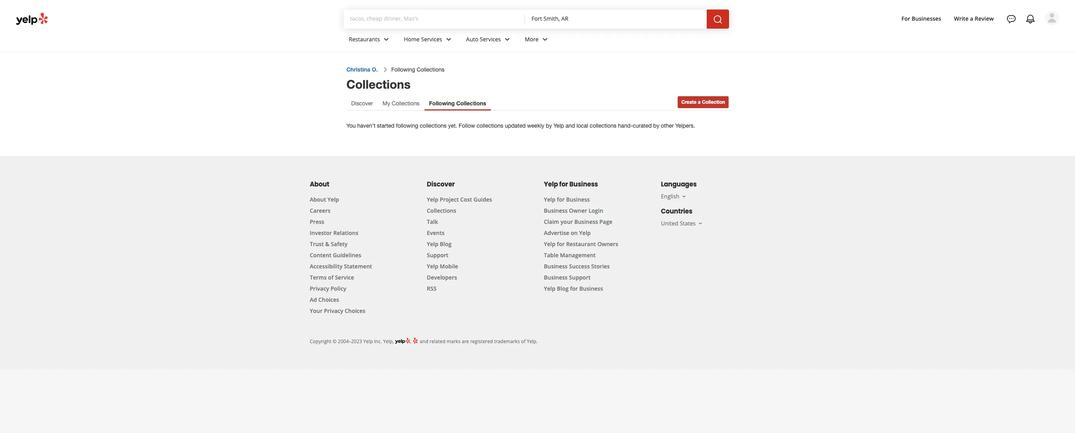 Task type: locate. For each thing, give the bounding box(es) containing it.
business up owner
[[567, 196, 590, 204]]

business owner login link
[[544, 207, 604, 215]]

choices down the privacy policy link in the bottom of the page
[[319, 296, 339, 304]]

careers link
[[310, 207, 331, 215]]

home
[[404, 35, 420, 43]]

0 vertical spatial following
[[392, 66, 415, 73]]

0 horizontal spatial a
[[698, 99, 701, 105]]

weekly
[[528, 123, 545, 129]]

blog inside yelp for business business owner login claim your business page advertise on yelp yelp for restaurant owners table management business success stories business support yelp blog for business
[[557, 285, 569, 293]]

other
[[661, 123, 674, 129]]

1 vertical spatial following collections
[[429, 100, 487, 107]]

create a collection
[[682, 99, 726, 105]]

my
[[383, 100, 390, 107]]

  text field for address, neighborhood, city, state or zip text box
[[532, 15, 701, 24]]

3 collections from the left
[[590, 123, 617, 129]]

collections right follow
[[477, 123, 504, 129]]

,
[[411, 339, 413, 345]]

management
[[560, 252, 596, 259]]

discover
[[351, 100, 373, 107], [427, 180, 455, 189]]

blog up support link
[[440, 241, 452, 248]]

for down business support link
[[571, 285, 578, 293]]

yelp for business link
[[544, 196, 590, 204]]

advertise on yelp link
[[544, 230, 591, 237]]

privacy
[[310, 285, 329, 293], [324, 308, 344, 315]]

of left yelp.
[[522, 339, 526, 345]]

16 chevron down v2 image inside english dropdown button
[[682, 194, 688, 200]]

yelp up careers link
[[328, 196, 339, 204]]

collections down home services link at the top left of page
[[417, 66, 445, 73]]

search image
[[714, 15, 723, 24]]

services right 'home'
[[421, 35, 443, 43]]

1 horizontal spatial 24 chevron down v2 image
[[444, 35, 454, 44]]

1 vertical spatial 16 chevron down v2 image
[[698, 221, 704, 227]]

messages image
[[1007, 14, 1017, 24]]

  text field
[[350, 15, 519, 24], [532, 15, 701, 24]]

following up yet.
[[429, 100, 455, 107]]

content guidelines link
[[310, 252, 362, 259]]

0 horizontal spatial 16 chevron down v2 image
[[682, 194, 688, 200]]

choices
[[319, 296, 339, 304], [345, 308, 366, 315]]

following right o.
[[392, 66, 415, 73]]

1 horizontal spatial choices
[[345, 308, 366, 315]]

events
[[427, 230, 445, 237]]

following collections down home services at the top of the page
[[392, 66, 445, 73]]

yelp left inc. at the left bottom of the page
[[364, 339, 373, 345]]

about inside about yelp careers press investor relations trust & safety content guidelines accessibility statement terms of service privacy policy ad choices your privacy choices
[[310, 196, 326, 204]]

following collections up yet.
[[429, 100, 487, 107]]

blog down business support link
[[557, 285, 569, 293]]

about for about
[[310, 180, 330, 189]]

address, neighborhood, city, state or zip text field
[[532, 15, 701, 23]]

trust
[[310, 241, 324, 248]]

0 horizontal spatial of
[[328, 274, 334, 282]]

my collections
[[383, 100, 420, 107]]

0 vertical spatial support
[[427, 252, 449, 259]]

for up "business owner login" link
[[557, 196, 565, 204]]

home services
[[404, 35, 443, 43]]

0 vertical spatial following collections
[[392, 66, 445, 73]]

1 horizontal spatial following
[[429, 100, 455, 107]]

24 chevron down v2 image
[[382, 35, 391, 44], [444, 35, 454, 44], [503, 35, 512, 44]]

about up about yelp 'link'
[[310, 180, 330, 189]]

1 24 chevron down v2 image from the left
[[382, 35, 391, 44]]

0 vertical spatial blog
[[440, 241, 452, 248]]

discover up "project"
[[427, 180, 455, 189]]

discover link
[[347, 96, 378, 111]]

24 chevron down v2 image for home services
[[444, 35, 454, 44]]

yelp project cost guides link
[[427, 196, 492, 204]]

0 horizontal spatial support
[[427, 252, 449, 259]]

0 horizontal spatial services
[[421, 35, 443, 43]]

notifications image
[[1027, 14, 1036, 24], [1027, 14, 1036, 24]]

support
[[427, 252, 449, 259], [569, 274, 591, 282]]

0 horizontal spatial 24 chevron down v2 image
[[382, 35, 391, 44]]

1 about from the top
[[310, 180, 330, 189]]

united states
[[662, 220, 696, 228]]

collections inside yelp project cost guides collections talk events yelp blog support yelp mobile developers rss
[[427, 207, 457, 215]]

16 chevron down v2 image inside united states popup button
[[698, 221, 704, 227]]

3 24 chevron down v2 image from the left
[[503, 35, 512, 44]]

and right yelp burst icon
[[420, 339, 429, 345]]

yelp down events
[[427, 241, 439, 248]]

1 vertical spatial about
[[310, 196, 326, 204]]

started
[[377, 123, 395, 129]]

a
[[971, 15, 974, 22], [698, 99, 701, 105]]

following
[[392, 66, 415, 73], [429, 100, 455, 107]]

0 horizontal spatial following
[[392, 66, 415, 73]]

of up the privacy policy link in the bottom of the page
[[328, 274, 334, 282]]

of inside about yelp careers press investor relations trust & safety content guidelines accessibility statement terms of service privacy policy ad choices your privacy choices
[[328, 274, 334, 282]]

2 24 chevron down v2 image from the left
[[444, 35, 454, 44]]

1 horizontal spatial blog
[[557, 285, 569, 293]]

yelp burst image
[[413, 338, 419, 345]]

1 horizontal spatial support
[[569, 274, 591, 282]]

1 vertical spatial of
[[522, 339, 526, 345]]

1 horizontal spatial   text field
[[532, 15, 701, 24]]

1 vertical spatial discover
[[427, 180, 455, 189]]

blog
[[440, 241, 452, 248], [557, 285, 569, 293]]

businesses
[[912, 15, 942, 22]]

2   text field from the left
[[532, 15, 701, 24]]

following collections
[[392, 66, 445, 73], [429, 100, 487, 107]]

support inside yelp for business business owner login claim your business page advertise on yelp yelp for restaurant owners table management business success stories business support yelp blog for business
[[569, 274, 591, 282]]

by right "weekly" on the top
[[546, 123, 552, 129]]

1 horizontal spatial a
[[971, 15, 974, 22]]

business up yelp for business link
[[570, 180, 598, 189]]

2 about from the top
[[310, 196, 326, 204]]

0 horizontal spatial   text field
[[350, 15, 519, 24]]

privacy policy link
[[310, 285, 347, 293]]

press link
[[310, 218, 325, 226]]

0 vertical spatial 16 chevron down v2 image
[[682, 194, 688, 200]]

1 collections from the left
[[420, 123, 447, 129]]

page
[[600, 218, 613, 226]]

24 chevron down v2 image right auto services
[[503, 35, 512, 44]]

cost
[[461, 196, 472, 204]]

home services link
[[398, 29, 460, 52]]

16 chevron down v2 image down languages
[[682, 194, 688, 200]]

24 chevron down v2 image inside auto services link
[[503, 35, 512, 44]]

yelp down support link
[[427, 263, 439, 271]]

1 by from the left
[[546, 123, 552, 129]]

0 horizontal spatial discover
[[351, 100, 373, 107]]

1 horizontal spatial of
[[522, 339, 526, 345]]

and left local
[[566, 123, 575, 129]]

None search field
[[344, 10, 739, 29]]

24 chevron down v2 image left auto
[[444, 35, 454, 44]]

following collections link
[[425, 96, 491, 111]]

1 vertical spatial following
[[429, 100, 455, 107]]

related
[[430, 339, 446, 345]]

collections down "project"
[[427, 207, 457, 215]]

16 chevron down v2 image right the states
[[698, 221, 704, 227]]

privacy down ad choices link
[[324, 308, 344, 315]]

events link
[[427, 230, 445, 237]]

collections right local
[[590, 123, 617, 129]]

choices down policy at the bottom left of page
[[345, 308, 366, 315]]

about yelp link
[[310, 196, 339, 204]]

0 vertical spatial discover
[[351, 100, 373, 107]]

project
[[440, 196, 459, 204]]

investor relations link
[[310, 230, 359, 237]]

24 chevron down v2 image inside "restaurants" link
[[382, 35, 391, 44]]

trust & safety link
[[310, 241, 348, 248]]

for down advertise
[[557, 241, 565, 248]]

talk link
[[427, 218, 438, 226]]

united states button
[[662, 220, 704, 228]]

1 horizontal spatial 16 chevron down v2 image
[[698, 221, 704, 227]]

0 horizontal spatial choices
[[319, 296, 339, 304]]

collections
[[417, 66, 445, 73], [347, 77, 411, 92], [457, 100, 487, 107], [392, 100, 420, 107], [427, 207, 457, 215]]

updated
[[505, 123, 526, 129]]

support down the success at the right bottom of the page
[[569, 274, 591, 282]]

a right write
[[971, 15, 974, 22]]

yelp blog for business link
[[544, 285, 604, 293]]

0 vertical spatial about
[[310, 180, 330, 189]]

restaurants link
[[343, 29, 398, 52]]

for businesses link
[[899, 11, 945, 26]]

a for collection
[[698, 99, 701, 105]]

follow
[[459, 123, 475, 129]]

business up 'yelp blog for business' "link"
[[544, 274, 568, 282]]

christina o. link
[[347, 66, 378, 73]]

2 horizontal spatial 24 chevron down v2 image
[[503, 35, 512, 44]]

24 chevron down v2 image inside home services link
[[444, 35, 454, 44]]

business up claim on the right of the page
[[544, 207, 568, 215]]

business support link
[[544, 274, 591, 282]]

christina
[[347, 66, 371, 73]]

1 horizontal spatial services
[[480, 35, 501, 43]]

0 horizontal spatial by
[[546, 123, 552, 129]]

christina o. image
[[1046, 11, 1060, 25]]

1 vertical spatial a
[[698, 99, 701, 105]]

about for about yelp careers press investor relations trust & safety content guidelines accessibility statement terms of service privacy policy ad choices your privacy choices
[[310, 196, 326, 204]]

1 horizontal spatial collections
[[477, 123, 504, 129]]

privacy down terms
[[310, 285, 329, 293]]

a right "create"
[[698, 99, 701, 105]]

success
[[569, 263, 590, 271]]

about up careers link
[[310, 196, 326, 204]]

relations
[[334, 230, 359, 237]]

on
[[571, 230, 578, 237]]

1 horizontal spatial discover
[[427, 180, 455, 189]]

service
[[335, 274, 354, 282]]

countries
[[662, 207, 693, 216]]

advertise
[[544, 230, 570, 237]]

a inside button
[[698, 99, 701, 105]]

create a collection button
[[678, 96, 729, 108]]

0 vertical spatial of
[[328, 274, 334, 282]]

services right auto
[[480, 35, 501, 43]]

yelp
[[554, 123, 564, 129], [544, 180, 558, 189], [328, 196, 339, 204], [427, 196, 439, 204], [544, 196, 556, 204], [580, 230, 591, 237], [427, 241, 439, 248], [544, 241, 556, 248], [427, 263, 439, 271], [544, 285, 556, 293], [364, 339, 373, 345]]

for businesses
[[902, 15, 942, 22]]

haven't
[[358, 123, 376, 129]]

services for auto services
[[480, 35, 501, 43]]

1 horizontal spatial by
[[654, 123, 660, 129]]

business down owner
[[575, 218, 599, 226]]

yelp logo image
[[395, 338, 411, 345]]

16 chevron down v2 image
[[682, 194, 688, 200], [698, 221, 704, 227]]

discover inside following collections tab list
[[351, 100, 373, 107]]

collections up follow
[[457, 100, 487, 107]]

0 horizontal spatial collections
[[420, 123, 447, 129]]

about yelp careers press investor relations trust & safety content guidelines accessibility statement terms of service privacy policy ad choices your privacy choices
[[310, 196, 372, 315]]

2 horizontal spatial collections
[[590, 123, 617, 129]]

you
[[347, 123, 356, 129]]

auto
[[466, 35, 479, 43]]

press
[[310, 218, 325, 226]]

1   text field from the left
[[350, 15, 519, 24]]

support down yelp blog link
[[427, 252, 449, 259]]

support inside yelp project cost guides collections talk events yelp blog support yelp mobile developers rss
[[427, 252, 449, 259]]

and related marks are registered trademarks of yelp.
[[420, 339, 538, 345]]

0 horizontal spatial and
[[420, 339, 429, 345]]

24 chevron down v2 image right restaurants
[[382, 35, 391, 44]]

about
[[310, 180, 330, 189], [310, 196, 326, 204]]

1 vertical spatial support
[[569, 274, 591, 282]]

1 vertical spatial blog
[[557, 285, 569, 293]]

0 horizontal spatial blog
[[440, 241, 452, 248]]

collections right my
[[392, 100, 420, 107]]

0 vertical spatial and
[[566, 123, 575, 129]]

and
[[566, 123, 575, 129], [420, 339, 429, 345]]

accessibility statement link
[[310, 263, 372, 271]]

for
[[560, 180, 569, 189], [557, 196, 565, 204], [557, 241, 565, 248], [571, 285, 578, 293]]

business down table
[[544, 263, 568, 271]]

0 vertical spatial a
[[971, 15, 974, 22]]

1 services from the left
[[421, 35, 443, 43]]

services
[[421, 35, 443, 43], [480, 35, 501, 43]]

2 collections from the left
[[477, 123, 504, 129]]

24 chevron down v2 image for restaurants
[[382, 35, 391, 44]]

by left other
[[654, 123, 660, 129]]

discover up haven't
[[351, 100, 373, 107]]

business success stories link
[[544, 263, 610, 271]]

2 services from the left
[[480, 35, 501, 43]]

write a review link
[[952, 11, 998, 26]]

collections left yet.
[[420, 123, 447, 129]]



Task type: vqa. For each thing, say whether or not it's contained in the screenshot.
Next 'image'
no



Task type: describe. For each thing, give the bounding box(es) containing it.
owners
[[598, 241, 619, 248]]

auto services
[[466, 35, 501, 43]]

terms of service link
[[310, 274, 354, 282]]

following collections inside tab list
[[429, 100, 487, 107]]

yelp up yelp for business link
[[544, 180, 558, 189]]

yelp down business support link
[[544, 285, 556, 293]]

yelp up table
[[544, 241, 556, 248]]

services for home services
[[421, 35, 443, 43]]

yelp blog link
[[427, 241, 452, 248]]

&
[[325, 241, 330, 248]]

guidelines
[[333, 252, 362, 259]]

for up yelp for business link
[[560, 180, 569, 189]]

owner
[[569, 207, 588, 215]]

guides
[[474, 196, 492, 204]]

hand-
[[619, 123, 633, 129]]

claim your business page link
[[544, 218, 613, 226]]

mobile
[[440, 263, 459, 271]]

for
[[902, 15, 911, 22]]

terms
[[310, 274, 327, 282]]

yelp project cost guides collections talk events yelp blog support yelp mobile developers rss
[[427, 196, 492, 293]]

rss
[[427, 285, 437, 293]]

claim
[[544, 218, 560, 226]]

following collections tab list
[[347, 96, 491, 111]]

review
[[976, 15, 995, 22]]

collections inside my collections link
[[392, 100, 420, 107]]

inc.
[[374, 339, 382, 345]]

careers
[[310, 207, 331, 215]]

developers
[[427, 274, 457, 282]]

yelp.
[[527, 339, 538, 345]]

collections down o.
[[347, 77, 411, 92]]

2 by from the left
[[654, 123, 660, 129]]

yelp up claim on the right of the page
[[544, 196, 556, 204]]

your
[[310, 308, 323, 315]]

you haven't started following collections yet. follow collections updated weekly by yelp and local collections hand-curated by other yelpers.
[[347, 123, 696, 129]]

16 chevron down v2 image for languages
[[682, 194, 688, 200]]

24 chevron down v2 image for auto services
[[503, 35, 512, 44]]

rss link
[[427, 285, 437, 293]]

ad choices link
[[310, 296, 339, 304]]

search image
[[714, 15, 723, 24]]

1 vertical spatial and
[[420, 339, 429, 345]]

my collections link
[[378, 96, 425, 111]]

accessibility
[[310, 263, 343, 271]]

more
[[525, 35, 539, 43]]

restaurant
[[567, 241, 596, 248]]

your privacy choices link
[[310, 308, 366, 315]]

investor
[[310, 230, 332, 237]]

16 chevron down v2 image for countries
[[698, 221, 704, 227]]

copyright © 2004–2023 yelp inc. yelp,
[[310, 339, 394, 345]]

write
[[955, 15, 969, 22]]

yelp for business business owner login claim your business page advertise on yelp yelp for restaurant owners table management business success stories business support yelp blog for business
[[544, 196, 619, 293]]

o.
[[372, 66, 378, 73]]

tacos, cheap dinner, Max's text field
[[350, 15, 519, 23]]

table
[[544, 252, 559, 259]]

a for review
[[971, 15, 974, 22]]

yelp right on
[[580, 230, 591, 237]]

states
[[680, 220, 696, 228]]

following
[[396, 123, 419, 129]]

write a review
[[955, 15, 995, 22]]

24 chevron down v2 image
[[541, 35, 550, 44]]

0 vertical spatial privacy
[[310, 285, 329, 293]]

1 vertical spatial privacy
[[324, 308, 344, 315]]

curated
[[633, 123, 652, 129]]

christina o.
[[347, 66, 378, 73]]

english button
[[662, 193, 688, 200]]

following inside tab list
[[429, 100, 455, 107]]

talk
[[427, 218, 438, 226]]

stories
[[592, 263, 610, 271]]

restaurants
[[349, 35, 380, 43]]

languages
[[662, 180, 697, 189]]

yelp for business
[[544, 180, 598, 189]]

local
[[577, 123, 589, 129]]

0 vertical spatial choices
[[319, 296, 339, 304]]

collection
[[703, 99, 726, 105]]

auto services link
[[460, 29, 519, 52]]

yelp inside about yelp careers press investor relations trust & safety content guidelines accessibility statement terms of service privacy policy ad choices your privacy choices
[[328, 196, 339, 204]]

login
[[589, 207, 604, 215]]

collections inside following collections link
[[457, 100, 487, 107]]

yelp,
[[383, 339, 394, 345]]

yelp for restaurant owners link
[[544, 241, 619, 248]]

yelp right "weekly" on the top
[[554, 123, 564, 129]]

messages image
[[1007, 14, 1017, 24]]

  text field for tacos, cheap dinner, max's text field at left top
[[350, 15, 519, 24]]

table management link
[[544, 252, 596, 259]]

2004–2023
[[338, 339, 362, 345]]

marks
[[447, 339, 461, 345]]

are
[[462, 339, 469, 345]]

1 vertical spatial choices
[[345, 308, 366, 315]]

copyright
[[310, 339, 332, 345]]

1 horizontal spatial and
[[566, 123, 575, 129]]

your
[[561, 218, 573, 226]]

yelp up the collections link
[[427, 196, 439, 204]]

support link
[[427, 252, 449, 259]]

blog inside yelp project cost guides collections talk events yelp blog support yelp mobile developers rss
[[440, 241, 452, 248]]

©
[[333, 339, 337, 345]]

yelp mobile link
[[427, 263, 459, 271]]

business down stories on the bottom right of the page
[[580, 285, 604, 293]]



